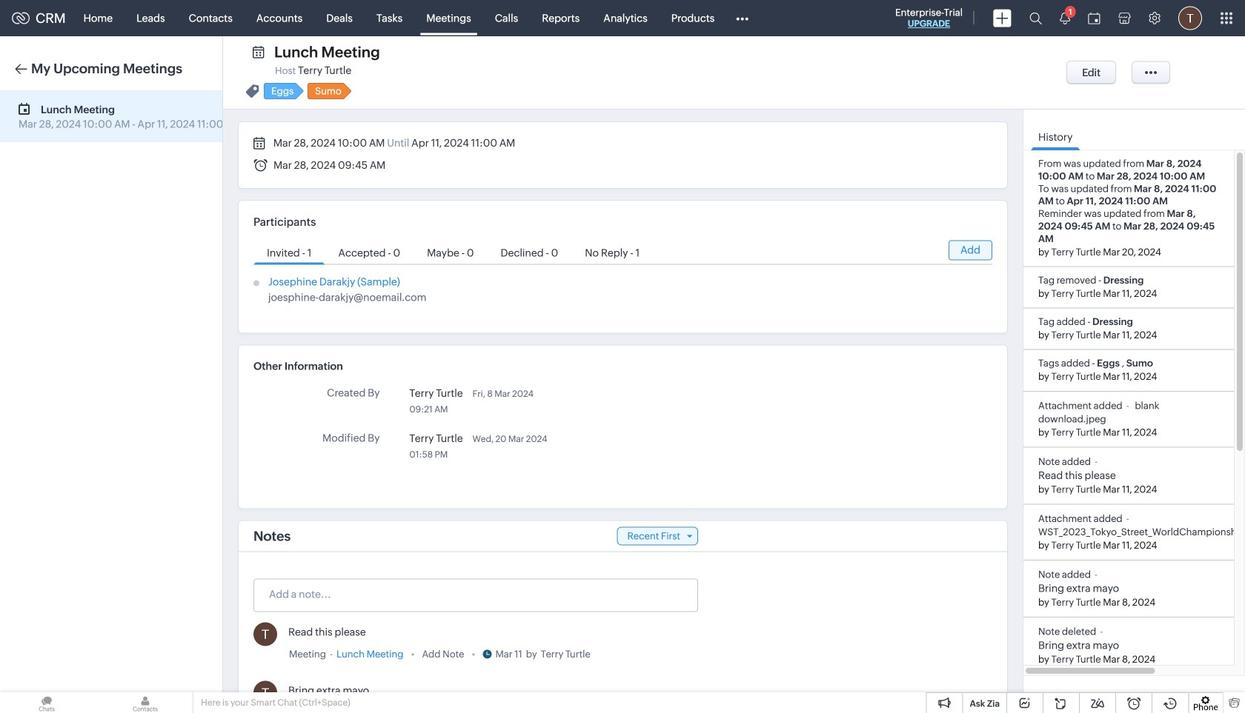 Task type: describe. For each thing, give the bounding box(es) containing it.
signals element
[[1051, 0, 1079, 36]]

logo image
[[12, 12, 30, 24]]

Other Modules field
[[727, 6, 759, 30]]

contacts image
[[99, 693, 192, 714]]

Add a note... field
[[254, 588, 697, 602]]

create menu element
[[985, 0, 1021, 36]]

search image
[[1030, 12, 1042, 24]]



Task type: locate. For each thing, give the bounding box(es) containing it.
calendar image
[[1088, 12, 1101, 24]]

profile element
[[1170, 0, 1211, 36]]

profile image
[[1179, 6, 1202, 30]]

None button
[[1067, 61, 1117, 85]]

chats image
[[0, 693, 93, 714]]

search element
[[1021, 0, 1051, 36]]

create menu image
[[993, 9, 1012, 27]]



Task type: vqa. For each thing, say whether or not it's contained in the screenshot.
CALENDAR icon
yes



